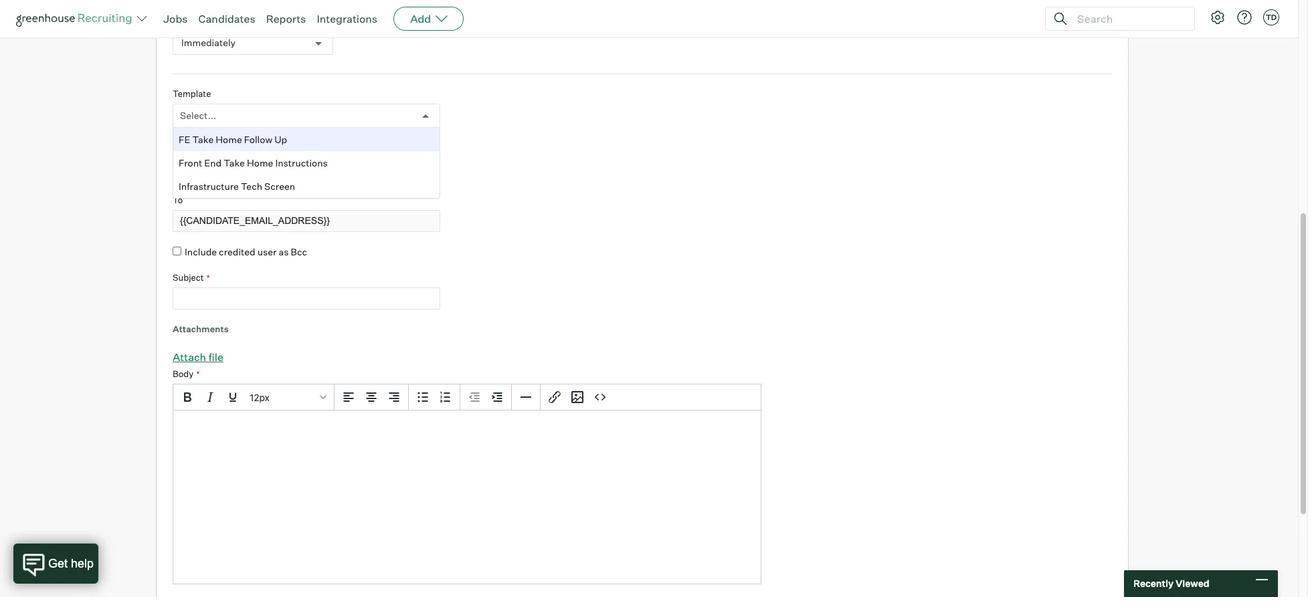 Task type: vqa. For each thing, say whether or not it's contained in the screenshot.
Board
no



Task type: describe. For each thing, give the bounding box(es) containing it.
subject
[[173, 273, 204, 283]]

infrastructure tech screen
[[179, 180, 295, 192]]

1 vertical spatial home
[[247, 157, 273, 168]]

0 vertical spatial home
[[216, 134, 242, 145]]

attach file link
[[173, 351, 223, 364]]

12px group
[[173, 385, 761, 411]]

2 toolbar from the left
[[409, 385, 460, 411]]

row group containing fe take home follow up
[[173, 128, 440, 198]]

from
[[173, 142, 194, 153]]

user
[[257, 246, 277, 258]]

infrastructure
[[179, 180, 239, 192]]

up
[[274, 134, 287, 145]]

integrations
[[317, 12, 377, 25]]

select...
[[180, 110, 216, 121]]

attach
[[173, 351, 206, 364]]

front end take home instructions
[[179, 157, 328, 168]]

include
[[185, 246, 217, 258]]

Search text field
[[1074, 9, 1182, 28]]

recently
[[1133, 578, 1174, 590]]

bcc
[[291, 246, 307, 258]]

0 horizontal spatial take
[[192, 134, 214, 145]]

configure image
[[1210, 9, 1226, 25]]

12px toolbar
[[173, 385, 335, 411]]

include credited user as bcc
[[185, 246, 307, 258]]

add
[[410, 12, 431, 25]]

front
[[179, 157, 202, 168]]

body
[[173, 369, 194, 380]]

Include credited user as Bcc checkbox
[[173, 247, 181, 256]]

reports link
[[266, 12, 306, 25]]

integrations link
[[317, 12, 377, 25]]

end
[[204, 157, 222, 168]]

file
[[209, 351, 223, 364]]

fe
[[179, 134, 190, 145]]

instructions
[[275, 157, 328, 168]]



Task type: locate. For each thing, give the bounding box(es) containing it.
row group
[[173, 128, 440, 198]]

1 horizontal spatial home
[[247, 157, 273, 168]]

take
[[192, 134, 214, 145], [224, 157, 245, 168]]

1 horizontal spatial take
[[224, 157, 245, 168]]

12px button
[[244, 386, 331, 409]]

when
[[173, 16, 196, 27]]

tech
[[241, 180, 262, 192]]

None text field
[[173, 210, 440, 232]]

to
[[173, 195, 183, 206]]

0 horizontal spatial home
[[216, 134, 242, 145]]

td button
[[1263, 9, 1279, 25]]

td button
[[1261, 7, 1282, 28]]

jobs link
[[163, 12, 188, 25]]

toolbar
[[335, 385, 409, 411], [409, 385, 460, 411], [460, 385, 512, 411], [541, 385, 614, 411]]

greenhouse recruiting image
[[16, 11, 137, 27]]

1 toolbar from the left
[[335, 385, 409, 411]]

candidates
[[198, 12, 255, 25]]

when to send
[[173, 16, 228, 27]]

home up end
[[216, 134, 242, 145]]

immediately
[[181, 37, 236, 49]]

3 toolbar from the left
[[460, 385, 512, 411]]

fe take home follow up
[[179, 134, 287, 145]]

as
[[279, 246, 289, 258]]

td
[[1266, 13, 1277, 22]]

send
[[208, 16, 228, 27]]

attach file
[[173, 351, 223, 364]]

None field
[[180, 104, 183, 129]]

take right end
[[224, 157, 245, 168]]

to
[[198, 16, 206, 27]]

home down follow
[[247, 157, 273, 168]]

4 toolbar from the left
[[541, 385, 614, 411]]

take right fe
[[192, 134, 214, 145]]

viewed
[[1176, 578, 1209, 590]]

recently viewed
[[1133, 578, 1209, 590]]

None text field
[[173, 288, 440, 310]]

candidates link
[[198, 12, 255, 25]]

template
[[173, 89, 211, 99]]

reports
[[266, 12, 306, 25]]

follow
[[244, 134, 272, 145]]

screen
[[264, 180, 295, 192]]

1 vertical spatial take
[[224, 157, 245, 168]]

home
[[216, 134, 242, 145], [247, 157, 273, 168]]

12px
[[250, 392, 270, 403]]

attachments
[[173, 324, 229, 335]]

jobs
[[163, 12, 188, 25]]

credited
[[219, 246, 255, 258]]

0 vertical spatial take
[[192, 134, 214, 145]]

add button
[[394, 7, 464, 31]]



